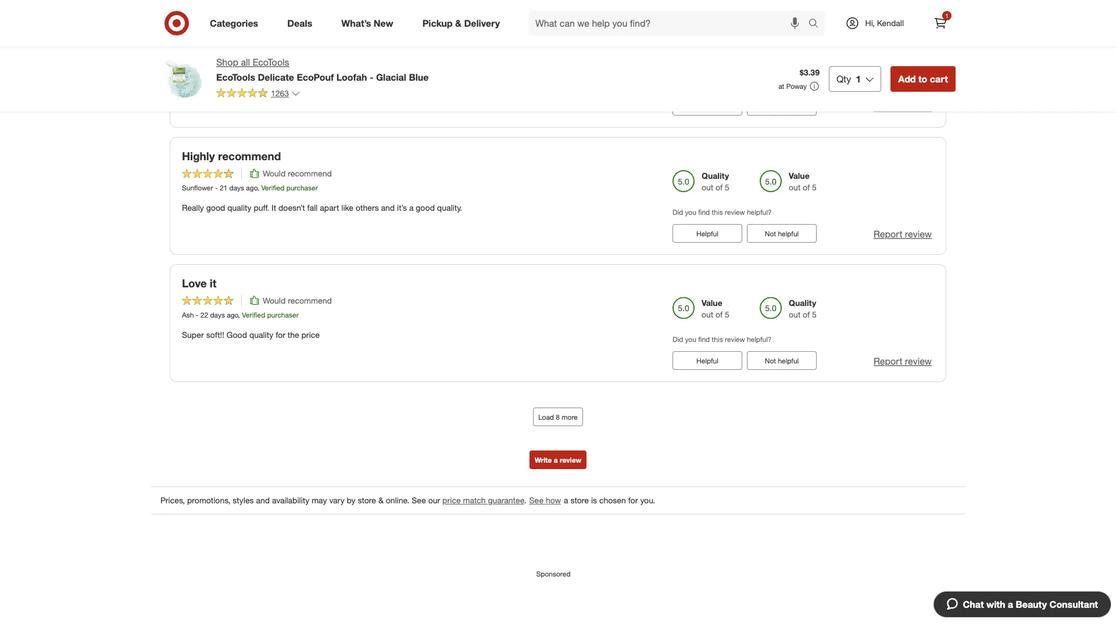 Task type: describe. For each thing, give the bounding box(es) containing it.
ash - 22 days ago , verified purchaser
[[182, 311, 299, 320]]

a right how
[[564, 496, 568, 506]]

fell
[[182, 22, 200, 36]]

consultant
[[1050, 599, 1098, 611]]

find for love it
[[698, 335, 710, 344]]

quickly
[[235, 22, 272, 36]]

chat with a beauty consultant
[[963, 599, 1098, 611]]

helpful for it
[[697, 357, 718, 365]]

by
[[347, 496, 356, 506]]

is
[[591, 496, 597, 506]]

1 inside 'link'
[[945, 12, 949, 19]]

19
[[200, 56, 207, 65]]

at poway
[[779, 82, 807, 91]]

super soft!! good quality for the price
[[182, 330, 320, 340]]

new
[[374, 17, 393, 29]]

good
[[227, 330, 247, 340]]

0 vertical spatial price
[[301, 330, 320, 340]]

categories link
[[200, 10, 273, 36]]

quality.
[[437, 203, 462, 213]]

soft!!
[[206, 330, 224, 340]]

helpful for love it
[[778, 357, 799, 365]]

, for it
[[238, 311, 240, 320]]

the
[[288, 330, 299, 340]]

1 store from the left
[[358, 496, 376, 506]]

0 horizontal spatial quality out of 5
[[702, 171, 730, 193]]

verified for love it
[[242, 311, 265, 320]]

not for love it
[[765, 357, 776, 365]]

puff.
[[254, 203, 269, 213]]

sunflower - 21 days ago , verified purchaser
[[182, 184, 318, 192]]

load 8 more
[[538, 413, 578, 422]]

really
[[182, 203, 204, 213]]

helpful? for highly recommend
[[747, 208, 772, 217]]

a inside button
[[1008, 599, 1013, 611]]

2 store from the left
[[571, 496, 589, 506]]

great color but fell apart within 2 washes
[[182, 76, 331, 86]]

vary
[[329, 496, 345, 506]]

deals
[[287, 17, 312, 29]]

report review for it
[[874, 356, 932, 367]]

this for recommend
[[712, 208, 723, 217]]

what's new link
[[332, 10, 408, 36]]

add to cart
[[898, 73, 948, 85]]

you for highly recommend
[[685, 208, 696, 217]]

purchaser for fell apart quickly
[[266, 56, 298, 65]]

love
[[182, 277, 207, 290]]

guarantee
[[488, 496, 524, 506]]

0 horizontal spatial for
[[276, 330, 285, 340]]

fall
[[307, 203, 318, 213]]

highly recommend
[[182, 149, 281, 163]]

hi, kendall
[[865, 18, 904, 28]]

1 horizontal spatial price
[[442, 496, 461, 506]]

within
[[273, 76, 295, 86]]

blue
[[409, 71, 429, 83]]

1 report review button from the top
[[874, 101, 932, 114]]

loofah
[[336, 71, 367, 83]]

helpful button for highly recommend
[[673, 224, 742, 243]]

not helpful for it
[[765, 357, 799, 365]]

you for love it
[[685, 335, 696, 344]]

would not recommend
[[263, 41, 346, 51]]

- inside shop all ecotools ecotools delicate ecopouf loofah - glacial blue
[[370, 71, 374, 83]]

helpful button for love it
[[673, 352, 742, 370]]

fell
[[239, 76, 250, 86]]

find for highly recommend
[[698, 208, 710, 217]]

days for apart
[[209, 56, 224, 65]]

how
[[546, 496, 561, 506]]

not for highly recommend
[[765, 229, 776, 238]]

ash
[[182, 311, 194, 320]]

availability
[[272, 496, 309, 506]]

what's new
[[341, 17, 393, 29]]

great
[[182, 76, 202, 86]]

color
[[204, 76, 223, 86]]

online.
[[386, 496, 409, 506]]

you.
[[640, 496, 655, 506]]

highly
[[182, 149, 215, 163]]

add
[[898, 73, 916, 85]]

1 report from the top
[[874, 102, 903, 113]]

poway
[[786, 82, 807, 91]]

it's
[[397, 203, 407, 213]]

image of ecotools delicate ecopouf loofah - glacial blue image
[[160, 56, 207, 102]]

beauty
[[1016, 599, 1047, 611]]

lex - 19 days ago , verified purchaser
[[182, 56, 298, 65]]

may
[[312, 496, 327, 506]]

fell apart quickly
[[182, 22, 272, 36]]

2 see from the left
[[529, 496, 544, 506]]

not
[[288, 41, 300, 51]]

categories
[[210, 17, 258, 29]]

washes
[[304, 76, 331, 86]]

, for recommend
[[257, 184, 259, 192]]

helpful for recommend
[[697, 229, 718, 238]]

verified for fell apart quickly
[[241, 56, 264, 65]]

add to cart button
[[891, 66, 956, 92]]

verified for highly recommend
[[261, 184, 285, 192]]

purchaser for highly recommend
[[286, 184, 318, 192]]

delivery
[[464, 17, 500, 29]]

ecopouf
[[297, 71, 334, 83]]

did you find this review helpful? for recommend
[[673, 208, 772, 217]]

more
[[562, 413, 578, 422]]

What can we help you find? suggestions appear below search field
[[528, 10, 811, 36]]

22
[[200, 311, 208, 320]]

a inside 'button'
[[554, 456, 558, 465]]

what's
[[341, 17, 371, 29]]

not helpful button for it
[[747, 352, 817, 370]]

all
[[241, 57, 250, 68]]

match
[[463, 496, 486, 506]]

not helpful button for recommend
[[747, 224, 817, 243]]

ago for apart
[[226, 56, 237, 65]]

kendall
[[877, 18, 904, 28]]

1263
[[271, 88, 289, 98]]

0 horizontal spatial and
[[256, 496, 270, 506]]

price match guarantee link
[[442, 496, 524, 506]]

qty
[[837, 73, 851, 85]]

to
[[919, 73, 927, 85]]

it
[[210, 277, 217, 290]]

report for highly recommend
[[874, 229, 903, 240]]

1 horizontal spatial &
[[455, 17, 462, 29]]

0 vertical spatial and
[[381, 203, 395, 213]]

write a review button
[[529, 451, 587, 470]]

days for it
[[210, 311, 225, 320]]

but
[[225, 76, 237, 86]]

helpful? for love it
[[747, 335, 772, 344]]

recommend up shop all ecotools ecotools delicate ecopouf loofah - glacial blue
[[302, 41, 346, 51]]

others
[[356, 203, 379, 213]]

2 good from the left
[[416, 203, 435, 213]]

1 vertical spatial &
[[378, 496, 384, 506]]

0 vertical spatial value
[[702, 44, 722, 54]]

delicate
[[258, 71, 294, 83]]

recommend up fall
[[288, 169, 332, 179]]



Task type: vqa. For each thing, say whether or not it's contained in the screenshot.
(2,394)
no



Task type: locate. For each thing, give the bounding box(es) containing it.
2 vertical spatial value
[[702, 298, 722, 308]]

good right it's
[[416, 203, 435, 213]]

1 find from the top
[[698, 208, 710, 217]]

$3.39
[[800, 68, 820, 78]]

would left "not"
[[263, 41, 286, 51]]

2 helpful from the top
[[778, 357, 799, 365]]

0 vertical spatial ecotools
[[253, 57, 289, 68]]

did
[[673, 208, 683, 217], [673, 335, 683, 344]]

would recommend for highly recommend
[[263, 169, 332, 179]]

review inside 'button'
[[560, 456, 581, 465]]

glacial
[[376, 71, 406, 83]]

1 vertical spatial report review button
[[874, 228, 932, 241]]

2 vertical spatial would
[[263, 296, 286, 306]]

price right our
[[442, 496, 461, 506]]

0 vertical spatial helpful
[[697, 229, 718, 238]]

2 find from the top
[[698, 335, 710, 344]]

price right the
[[301, 330, 320, 340]]

0 vertical spatial not helpful button
[[747, 224, 817, 243]]

1 horizontal spatial good
[[416, 203, 435, 213]]

would recommend for love it
[[263, 296, 332, 306]]

2
[[297, 76, 301, 86]]

report review for recommend
[[874, 229, 932, 240]]

1 vertical spatial helpful button
[[673, 352, 742, 370]]

0 vertical spatial report review button
[[874, 101, 932, 114]]

- left 19 on the top of page
[[195, 56, 198, 65]]

apart
[[203, 22, 231, 36], [252, 76, 271, 86], [320, 203, 339, 213]]

1 vertical spatial helpful?
[[747, 335, 772, 344]]

would recommend
[[263, 169, 332, 179], [263, 296, 332, 306]]

promotions,
[[187, 496, 230, 506]]

2 vertical spatial report review
[[874, 356, 932, 367]]

ecotools up delicate
[[253, 57, 289, 68]]

a right with on the bottom
[[1008, 599, 1013, 611]]

recommend up the
[[288, 296, 332, 306]]

1 vertical spatial report review
[[874, 229, 932, 240]]

2 horizontal spatial apart
[[320, 203, 339, 213]]

this for it
[[712, 335, 723, 344]]

0 horizontal spatial &
[[378, 496, 384, 506]]

deals link
[[277, 10, 327, 36]]

0 vertical spatial report review
[[874, 102, 932, 113]]

1 not from the top
[[765, 229, 776, 238]]

1 vertical spatial not
[[765, 357, 776, 365]]

see
[[412, 496, 426, 506], [529, 496, 544, 506]]

our
[[428, 496, 440, 506]]

2 vertical spatial apart
[[320, 203, 339, 213]]

purchaser for love it
[[267, 311, 299, 320]]

prices, promotions, styles and availability may vary by store & online. see our price match guarantee . see how a store is chosen for you.
[[160, 496, 655, 506]]

0 vertical spatial would
[[263, 41, 286, 51]]

, up puff. in the left top of the page
[[257, 184, 259, 192]]

store left is
[[571, 496, 589, 506]]

would for fell apart quickly
[[263, 41, 286, 51]]

not helpful for recommend
[[765, 229, 799, 238]]

0 vertical spatial verified
[[241, 56, 264, 65]]

days right 19 on the top of page
[[209, 56, 224, 65]]

shop all ecotools ecotools delicate ecopouf loofah - glacial blue
[[216, 57, 429, 83]]

1 did from the top
[[673, 208, 683, 217]]

0 vertical spatial not
[[765, 229, 776, 238]]

report review
[[874, 102, 932, 113], [874, 229, 932, 240], [874, 356, 932, 367]]

a
[[409, 203, 414, 213], [554, 456, 558, 465], [564, 496, 568, 506], [1008, 599, 1013, 611]]

1 right qty
[[856, 73, 861, 85]]

days
[[209, 56, 224, 65], [229, 184, 244, 192], [210, 311, 225, 320]]

0 vertical spatial helpful?
[[747, 208, 772, 217]]

apart right fall
[[320, 203, 339, 213]]

1 vertical spatial ago
[[246, 184, 257, 192]]

0 horizontal spatial see
[[412, 496, 426, 506]]

0 vertical spatial not helpful
[[765, 229, 799, 238]]

did you find this review helpful? for it
[[673, 335, 772, 344]]

ago for recommend
[[246, 184, 257, 192]]

pickup
[[422, 17, 453, 29]]

1 vertical spatial report
[[874, 229, 903, 240]]

2 did from the top
[[673, 335, 683, 344]]

1 good from the left
[[206, 203, 225, 213]]

0 vertical spatial ,
[[237, 56, 239, 65]]

styles
[[233, 496, 254, 506]]

0 vertical spatial for
[[276, 330, 285, 340]]

1 vertical spatial for
[[628, 496, 638, 506]]

ago
[[226, 56, 237, 65], [246, 184, 257, 192], [227, 311, 238, 320]]

0 vertical spatial helpful button
[[673, 224, 742, 243]]

1 report review from the top
[[874, 102, 932, 113]]

2 would recommend from the top
[[263, 296, 332, 306]]

1 would from the top
[[263, 41, 286, 51]]

2 vertical spatial purchaser
[[267, 311, 299, 320]]

- for recommend
[[215, 184, 218, 192]]

2 vertical spatial ago
[[227, 311, 238, 320]]

0 vertical spatial helpful
[[778, 229, 799, 238]]

purchaser up the
[[267, 311, 299, 320]]

1 vertical spatial value out of 5
[[702, 298, 730, 320]]

0 vertical spatial did
[[673, 208, 683, 217]]

0 horizontal spatial 1
[[856, 73, 861, 85]]

really good quality puff. it doesn't fall apart like others and it's a good quality.
[[182, 203, 462, 213]]

1 vertical spatial value
[[789, 171, 810, 181]]

1 vertical spatial 1
[[856, 73, 861, 85]]

sponsored
[[536, 570, 571, 579]]

hi,
[[865, 18, 875, 28]]

1 helpful button from the top
[[673, 224, 742, 243]]

ago up good
[[227, 311, 238, 320]]

1 vertical spatial would
[[263, 169, 286, 179]]

search
[[803, 19, 831, 30]]

1 vertical spatial and
[[256, 496, 270, 506]]

did for highly recommend
[[673, 208, 683, 217]]

purchaser
[[266, 56, 298, 65], [286, 184, 318, 192], [267, 311, 299, 320]]

report review button
[[874, 101, 932, 114], [874, 228, 932, 241], [874, 355, 932, 368]]

2 report review button from the top
[[874, 228, 932, 241]]

for left the you.
[[628, 496, 638, 506]]

0 vertical spatial find
[[698, 208, 710, 217]]

- left 21
[[215, 184, 218, 192]]

2 helpful button from the top
[[673, 352, 742, 370]]

pickup & delivery link
[[413, 10, 515, 36]]

, for apart
[[237, 56, 239, 65]]

.
[[524, 496, 526, 506]]

1 not helpful from the top
[[765, 229, 799, 238]]

2 helpful from the top
[[697, 357, 718, 365]]

1 vertical spatial purchaser
[[286, 184, 318, 192]]

1 horizontal spatial 1
[[945, 12, 949, 19]]

1 vertical spatial did
[[673, 335, 683, 344]]

1 vertical spatial helpful
[[697, 357, 718, 365]]

1 horizontal spatial and
[[381, 203, 395, 213]]

, left all
[[237, 56, 239, 65]]

see right the '.'
[[529, 496, 544, 506]]

2 did you find this review helpful? from the top
[[673, 335, 772, 344]]

3 report review button from the top
[[874, 355, 932, 368]]

1 horizontal spatial value out of 5
[[789, 171, 817, 193]]

1 vertical spatial would recommend
[[263, 296, 332, 306]]

quality out of 5
[[702, 171, 730, 193], [789, 298, 817, 320]]

purchaser up delicate
[[266, 56, 298, 65]]

2 vertical spatial report review button
[[874, 355, 932, 368]]

would recommend up the
[[263, 296, 332, 306]]

0 vertical spatial report
[[874, 102, 903, 113]]

1 vertical spatial did you find this review helpful?
[[673, 335, 772, 344]]

recommend up sunflower - 21 days ago , verified purchaser
[[218, 149, 281, 163]]

good down 21
[[206, 203, 225, 213]]

0 vertical spatial &
[[455, 17, 462, 29]]

0 vertical spatial 1
[[945, 12, 949, 19]]

cart
[[930, 73, 948, 85]]

for left the
[[276, 330, 285, 340]]

2 vertical spatial ,
[[238, 311, 240, 320]]

2 vertical spatial report
[[874, 356, 903, 367]]

days for recommend
[[229, 184, 244, 192]]

you
[[685, 208, 696, 217], [685, 335, 696, 344]]

0 vertical spatial this
[[712, 208, 723, 217]]

report for love it
[[874, 356, 903, 367]]

1 vertical spatial verified
[[261, 184, 285, 192]]

2 this from the top
[[712, 335, 723, 344]]

it
[[272, 203, 276, 213]]

2 vertical spatial days
[[210, 311, 225, 320]]

1 vertical spatial this
[[712, 335, 723, 344]]

- for apart
[[195, 56, 198, 65]]

1 did you find this review helpful? from the top
[[673, 208, 772, 217]]

2 not helpful from the top
[[765, 357, 799, 365]]

0 vertical spatial would recommend
[[263, 169, 332, 179]]

see left our
[[412, 496, 426, 506]]

, up good
[[238, 311, 240, 320]]

chosen
[[599, 496, 626, 506]]

report review button for love it
[[874, 355, 932, 368]]

would up sunflower - 21 days ago , verified purchaser
[[263, 169, 286, 179]]

days right 22 on the left of the page
[[210, 311, 225, 320]]

1 not helpful button from the top
[[747, 224, 817, 243]]

1 helpful from the top
[[778, 229, 799, 238]]

apart right fell
[[203, 22, 231, 36]]

and
[[381, 203, 395, 213], [256, 496, 270, 506]]

would up ash - 22 days ago , verified purchaser
[[263, 296, 286, 306]]

store
[[358, 496, 376, 506], [571, 496, 589, 506]]

apart up the 1263 link
[[252, 76, 271, 86]]

1
[[945, 12, 949, 19], [856, 73, 861, 85]]

and right styles
[[256, 496, 270, 506]]

- left 22 on the left of the page
[[196, 311, 199, 320]]

0 vertical spatial apart
[[203, 22, 231, 36]]

21
[[220, 184, 227, 192]]

1 helpful from the top
[[697, 229, 718, 238]]

at
[[779, 82, 784, 91]]

would recommend up "doesn't"
[[263, 169, 332, 179]]

shop
[[216, 57, 238, 68]]

chat with a beauty consultant button
[[933, 592, 1112, 619]]

with
[[987, 599, 1005, 611]]

1 vertical spatial not helpful
[[765, 357, 799, 365]]

1 horizontal spatial quality out of 5
[[789, 298, 817, 320]]

find
[[698, 208, 710, 217], [698, 335, 710, 344]]

ago left all
[[226, 56, 237, 65]]

ago up puff. in the left top of the page
[[246, 184, 257, 192]]

0 vertical spatial quality out of 5
[[702, 171, 730, 193]]

-
[[195, 56, 198, 65], [370, 71, 374, 83], [215, 184, 218, 192], [196, 311, 199, 320]]

1 vertical spatial price
[[442, 496, 461, 506]]

1 vertical spatial ,
[[257, 184, 259, 192]]

1 horizontal spatial store
[[571, 496, 589, 506]]

would
[[263, 41, 286, 51], [263, 169, 286, 179], [263, 296, 286, 306]]

verified up super soft!! good quality for the price
[[242, 311, 265, 320]]

1 vertical spatial quality out of 5
[[789, 298, 817, 320]]

lex
[[182, 56, 193, 65]]

verified up the it
[[261, 184, 285, 192]]

would for love it
[[263, 296, 286, 306]]

write a review
[[535, 456, 581, 465]]

0 horizontal spatial apart
[[203, 22, 231, 36]]

- for it
[[196, 311, 199, 320]]

ecotools down 'lex - 19 days ago , verified purchaser'
[[216, 71, 255, 83]]

days right 21
[[229, 184, 244, 192]]

review
[[905, 102, 932, 113], [725, 208, 745, 217], [905, 229, 932, 240], [725, 335, 745, 344], [905, 356, 932, 367], [560, 456, 581, 465]]

1 vertical spatial not helpful button
[[747, 352, 817, 370]]

1 vertical spatial days
[[229, 184, 244, 192]]

1 horizontal spatial see
[[529, 496, 544, 506]]

1 would recommend from the top
[[263, 169, 332, 179]]

0 horizontal spatial price
[[301, 330, 320, 340]]

0 vertical spatial did you find this review helpful?
[[673, 208, 772, 217]]

& right 'pickup'
[[455, 17, 462, 29]]

1 vertical spatial helpful
[[778, 357, 799, 365]]

a right it's
[[409, 203, 414, 213]]

3 report review from the top
[[874, 356, 932, 367]]

2 helpful? from the top
[[747, 335, 772, 344]]

2 would from the top
[[263, 169, 286, 179]]

1 vertical spatial find
[[698, 335, 710, 344]]

region
[[151, 0, 965, 591]]

value out of 5
[[789, 171, 817, 193], [702, 298, 730, 320]]

0 horizontal spatial good
[[206, 203, 225, 213]]

1 right the kendall
[[945, 12, 949, 19]]

2 you from the top
[[685, 335, 696, 344]]

like
[[341, 203, 353, 213]]

would for highly recommend
[[263, 169, 286, 179]]

of
[[716, 182, 723, 193], [803, 182, 810, 193], [716, 310, 723, 320], [803, 310, 810, 320]]

0 horizontal spatial value out of 5
[[702, 298, 730, 320]]

0 vertical spatial purchaser
[[266, 56, 298, 65]]

1 you from the top
[[685, 208, 696, 217]]

sunflower
[[182, 184, 213, 192]]

3 report from the top
[[874, 356, 903, 367]]

3 would from the top
[[263, 296, 286, 306]]

did you find this review helpful?
[[673, 208, 772, 217], [673, 335, 772, 344]]

1 vertical spatial apart
[[252, 76, 271, 86]]

write
[[535, 456, 552, 465]]

- left glacial
[[370, 71, 374, 83]]

0 vertical spatial value out of 5
[[789, 171, 817, 193]]

1 link
[[928, 10, 953, 36]]

0 vertical spatial ago
[[226, 56, 237, 65]]

pickup & delivery
[[422, 17, 500, 29]]

for
[[276, 330, 285, 340], [628, 496, 638, 506]]

2 report from the top
[[874, 229, 903, 240]]

2 not from the top
[[765, 357, 776, 365]]

0 horizontal spatial store
[[358, 496, 376, 506]]

search button
[[803, 10, 831, 38]]

1 this from the top
[[712, 208, 723, 217]]

a right write
[[554, 456, 558, 465]]

region containing fell apart quickly
[[151, 0, 965, 591]]

1 helpful? from the top
[[747, 208, 772, 217]]

report review button for highly recommend
[[874, 228, 932, 241]]

chat
[[963, 599, 984, 611]]

load
[[538, 413, 554, 422]]

helpful for highly recommend
[[778, 229, 799, 238]]

0 vertical spatial days
[[209, 56, 224, 65]]

not helpful
[[765, 229, 799, 238], [765, 357, 799, 365]]

& left online.
[[378, 496, 384, 506]]

and left it's
[[381, 203, 395, 213]]

ago for it
[[227, 311, 238, 320]]

1 vertical spatial you
[[685, 335, 696, 344]]

helpful button
[[673, 224, 742, 243], [673, 352, 742, 370]]

verified up great color but fell apart within 2 washes
[[241, 56, 264, 65]]

2 report review from the top
[[874, 229, 932, 240]]

&
[[455, 17, 462, 29], [378, 496, 384, 506]]

did for love it
[[673, 335, 683, 344]]

store right by
[[358, 496, 376, 506]]

1 vertical spatial ecotools
[[216, 71, 255, 83]]

see how button
[[529, 495, 562, 507]]

price
[[301, 330, 320, 340], [442, 496, 461, 506]]

not helpful button
[[747, 224, 817, 243], [747, 352, 817, 370]]

purchaser up fall
[[286, 184, 318, 192]]

2 not helpful button from the top
[[747, 352, 817, 370]]

0 vertical spatial you
[[685, 208, 696, 217]]

love it
[[182, 277, 217, 290]]

1 horizontal spatial apart
[[252, 76, 271, 86]]

this
[[712, 208, 723, 217], [712, 335, 723, 344]]

2 vertical spatial verified
[[242, 311, 265, 320]]

prices,
[[160, 496, 185, 506]]

qty 1
[[837, 73, 861, 85]]

1 see from the left
[[412, 496, 426, 506]]

1 horizontal spatial for
[[628, 496, 638, 506]]



